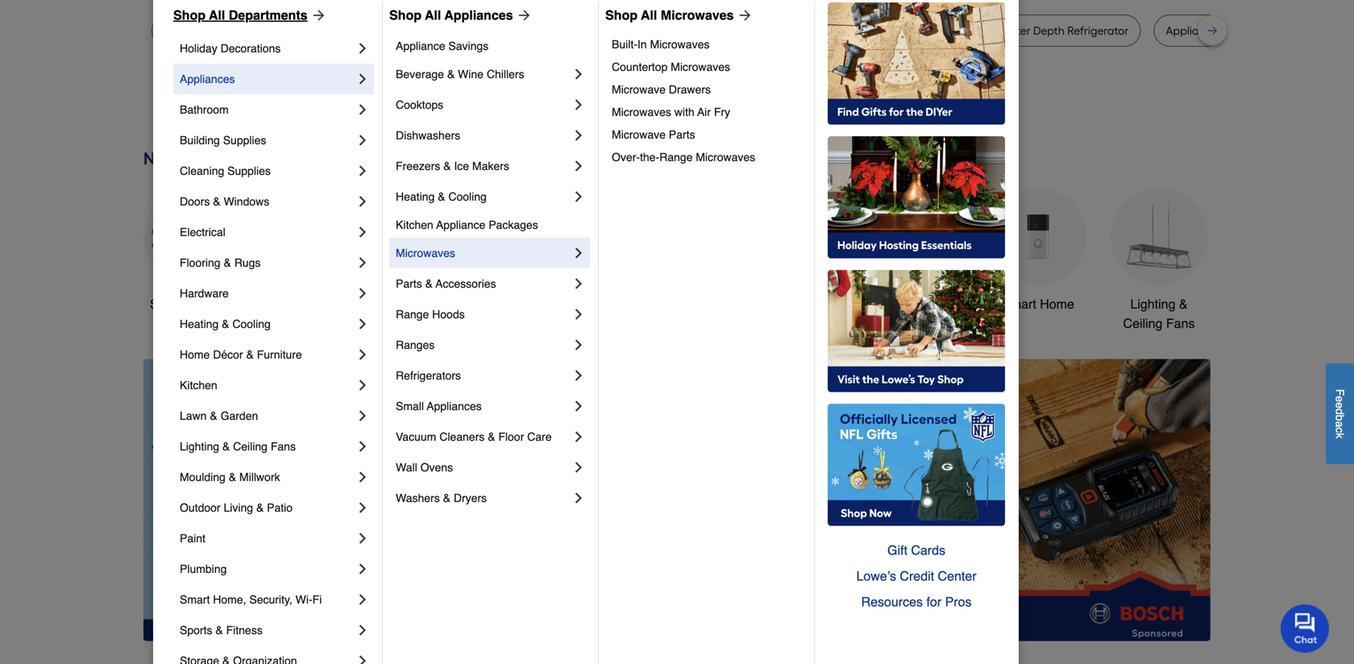 Task type: describe. For each thing, give the bounding box(es) containing it.
outdoor living & patio
[[180, 501, 293, 514]]

microwaves down recommended searches for you heading
[[661, 8, 734, 23]]

chevron right image for cooktops
[[571, 97, 587, 113]]

1 horizontal spatial lighting & ceiling fans link
[[1111, 188, 1208, 333]]

dishwashers
[[396, 129, 460, 142]]

countertop
[[612, 60, 668, 73]]

& inside the 'doors & windows' link
[[213, 195, 221, 208]]

kitchen appliance packages link
[[396, 212, 587, 238]]

& inside vacuum cleaners & floor care link
[[488, 430, 495, 443]]

vacuum cleaners & floor care
[[396, 430, 552, 443]]

refrigerator for counter depth refrigerator
[[1068, 24, 1129, 37]]

chevron right image for electrical
[[355, 224, 371, 240]]

kitchen link
[[180, 370, 355, 401]]

shop all deals link
[[143, 188, 240, 314]]

small appliances
[[396, 400, 482, 413]]

moulding & millwork link
[[180, 462, 355, 493]]

chevron right image for lawn & garden
[[355, 408, 371, 424]]

heating for heating & cooling's chevron right icon
[[396, 190, 435, 203]]

building supplies
[[180, 134, 266, 147]]

chevron right image for holiday decorations
[[355, 40, 371, 56]]

0 vertical spatial fans
[[1166, 316, 1195, 331]]

f e e d b a c k
[[1334, 389, 1347, 439]]

range hoods link
[[396, 299, 571, 330]]

& inside lawn & garden link
[[210, 410, 217, 422]]

a
[[1334, 421, 1347, 427]]

sports & fitness
[[180, 624, 263, 637]]

chevron right image for building supplies
[[355, 132, 371, 148]]

1 horizontal spatial home
[[1040, 297, 1075, 312]]

chevron right image for flooring & rugs
[[355, 255, 371, 271]]

dryers
[[454, 492, 487, 505]]

appliance savings link
[[396, 33, 587, 59]]

christmas
[[526, 297, 584, 312]]

lawn & garden link
[[180, 401, 355, 431]]

ge for ge profile refrigerator
[[378, 24, 393, 37]]

microwave parts link
[[612, 123, 803, 146]]

& inside moulding & millwork link
[[229, 471, 236, 484]]

1 vertical spatial lighting & ceiling fans
[[180, 440, 296, 453]]

supplies for building supplies
[[223, 134, 266, 147]]

center
[[938, 569, 977, 584]]

ovens
[[420, 461, 453, 474]]

shop
[[150, 297, 180, 312]]

chevron right image for refrigerators
[[571, 368, 587, 384]]

supplies for cleaning supplies
[[227, 164, 271, 177]]

1 vertical spatial fans
[[271, 440, 296, 453]]

smart home
[[1002, 297, 1075, 312]]

windows
[[224, 195, 269, 208]]

security,
[[249, 593, 292, 606]]

all for appliances
[[425, 8, 441, 23]]

appliance
[[1166, 24, 1218, 37]]

1 horizontal spatial lighting
[[1131, 297, 1176, 312]]

freezers & ice makers
[[396, 160, 509, 173]]

decorations for christmas
[[520, 316, 589, 331]]

kitchen for kitchen
[[180, 379, 217, 392]]

over-the-range microwaves
[[612, 151, 756, 164]]

profile for ge profile
[[824, 24, 855, 37]]

1 vertical spatial lighting
[[180, 440, 219, 453]]

ge profile refrigerator
[[378, 24, 492, 37]]

chevron right image for wall ovens
[[571, 460, 587, 476]]

electrical
[[180, 226, 226, 239]]

& inside "freezers & ice makers" link
[[443, 160, 451, 173]]

lowe's credit center
[[857, 569, 977, 584]]

tools inside outdoor tools & equipment
[[800, 297, 830, 312]]

& inside 'washers & dryers' link
[[443, 492, 451, 505]]

ranges
[[396, 339, 435, 351]]

built-in microwaves
[[612, 38, 710, 51]]

accessories
[[436, 277, 496, 290]]

french
[[529, 24, 563, 37]]

tools inside 'link'
[[419, 297, 449, 312]]

smart for smart home, security, wi-fi
[[180, 593, 210, 606]]

chevron right image for beverage & wine chillers
[[571, 66, 587, 82]]

new deals every day during 25 days of deals image
[[143, 145, 1211, 172]]

find gifts for the diyer. image
[[828, 2, 1005, 125]]

1 e from the top
[[1334, 396, 1347, 402]]

holiday hosting essentials. image
[[828, 136, 1005, 259]]

chevron right image for microwaves
[[571, 245, 587, 261]]

microwaves with air fry
[[612, 106, 730, 119]]

living
[[224, 501, 253, 514]]

in
[[638, 38, 647, 51]]

0 vertical spatial lighting & ceiling fans
[[1123, 297, 1195, 331]]

arrow right image for appliances
[[513, 7, 532, 23]]

tools link
[[385, 188, 482, 314]]

home,
[[213, 593, 246, 606]]

package
[[1221, 24, 1266, 37]]

d
[[1334, 408, 1347, 415]]

range hoods
[[396, 308, 465, 321]]

0 vertical spatial bathroom
[[180, 103, 229, 116]]

parts & accessories
[[396, 277, 496, 290]]

outdoor tools & equipment link
[[748, 188, 845, 333]]

outdoor living & patio link
[[180, 493, 355, 523]]

smart for smart home
[[1002, 297, 1037, 312]]

k
[[1334, 433, 1347, 439]]

home décor & furniture link
[[180, 339, 355, 370]]

ranges link
[[396, 330, 571, 360]]

shop for shop all microwaves
[[605, 8, 638, 23]]

freezers
[[396, 160, 440, 173]]

microwave for microwave parts
[[612, 128, 666, 141]]

depth
[[1034, 24, 1065, 37]]

refrigerators link
[[396, 360, 571, 391]]

0 vertical spatial appliances
[[445, 8, 513, 23]]

appliance savings
[[396, 40, 489, 52]]

& inside parts & accessories link
[[425, 277, 433, 290]]

1 vertical spatial heating & cooling
[[180, 318, 271, 331]]

1 vertical spatial appliances
[[180, 73, 235, 85]]

millwork
[[239, 471, 280, 484]]

arrow right image for microwaves
[[734, 7, 753, 23]]

furniture
[[257, 348, 302, 361]]

1 horizontal spatial cooling
[[449, 190, 487, 203]]

chevron right image for parts & accessories
[[571, 276, 587, 292]]

building
[[180, 134, 220, 147]]

lowe's
[[857, 569, 896, 584]]

beverage & wine chillers
[[396, 68, 524, 81]]

chevron right image for kitchen
[[355, 377, 371, 393]]

makers
[[472, 160, 509, 173]]

with
[[675, 106, 695, 119]]

heating & cooling link for heating & cooling chevron right image
[[180, 309, 355, 339]]

sports
[[180, 624, 212, 637]]

chevron right image for lighting & ceiling fans
[[355, 439, 371, 455]]

fry
[[714, 106, 730, 119]]

deals
[[201, 297, 234, 312]]

microwaves with air fry link
[[612, 101, 803, 123]]

smart home, security, wi-fi
[[180, 593, 322, 606]]

chevron right image for sports & fitness
[[355, 622, 371, 638]]

resources
[[861, 595, 923, 609]]

chevron right image for heating & cooling
[[571, 189, 587, 205]]

outdoor for outdoor tools & equipment
[[750, 297, 797, 312]]

chevron right image for plumbing
[[355, 561, 371, 577]]

chevron right image for paint
[[355, 530, 371, 547]]

equipment
[[766, 316, 827, 331]]

1 vertical spatial bathroom
[[889, 297, 945, 312]]

gift cards link
[[828, 538, 1005, 564]]

lowe's wishes you and your family a happy hanukkah. image
[[143, 89, 1211, 129]]

shop all microwaves link
[[605, 6, 753, 25]]

savings
[[449, 40, 489, 52]]

resources for pros link
[[828, 589, 1005, 615]]

shop these last-minute gifts. $99 or less. quantities are limited and won't last. image
[[143, 359, 404, 641]]

beverage
[[396, 68, 444, 81]]

cooktops
[[396, 98, 444, 111]]

building supplies link
[[180, 125, 355, 156]]

holiday decorations
[[180, 42, 281, 55]]

chevron right image for hardware
[[355, 285, 371, 302]]

wall ovens
[[396, 461, 453, 474]]

advertisement region
[[430, 359, 1211, 644]]

recommended searches for you heading
[[143, 0, 1211, 2]]

chevron right image for small appliances
[[571, 398, 587, 414]]

chevron right image for range hoods
[[571, 306, 587, 322]]

doors
[[180, 195, 210, 208]]

parts & accessories link
[[396, 268, 571, 299]]

moulding & millwork
[[180, 471, 280, 484]]

built-in microwaves link
[[612, 33, 803, 56]]

flooring
[[180, 256, 221, 269]]



Task type: locate. For each thing, give the bounding box(es) containing it.
2 ge from the left
[[806, 24, 821, 37]]

appliance package
[[1166, 24, 1266, 37]]

beverage & wine chillers link
[[396, 59, 571, 89]]

all inside 'link'
[[209, 8, 225, 23]]

fitness
[[226, 624, 263, 637]]

all for departments
[[209, 8, 225, 23]]

0 vertical spatial smart
[[1002, 297, 1037, 312]]

counter depth refrigerator
[[989, 24, 1129, 37]]

0 vertical spatial supplies
[[223, 134, 266, 147]]

appliances up savings
[[445, 8, 513, 23]]

door
[[566, 24, 591, 37]]

over-
[[612, 151, 640, 164]]

lowe's credit center link
[[828, 564, 1005, 589]]

1 horizontal spatial arrow right image
[[734, 7, 753, 23]]

scroll to item #2 element
[[777, 611, 819, 620]]

packages
[[489, 218, 538, 231]]

0 horizontal spatial lighting & ceiling fans
[[180, 440, 296, 453]]

2 e from the top
[[1334, 402, 1347, 408]]

ceiling inside lighting & ceiling fans
[[1123, 316, 1163, 331]]

parts
[[669, 128, 695, 141], [396, 277, 422, 290]]

1 horizontal spatial tools
[[800, 297, 830, 312]]

kitchen up the lawn
[[180, 379, 217, 392]]

2 tools from the left
[[800, 297, 830, 312]]

refrigerator up built-
[[594, 24, 655, 37]]

heating & cooling down freezers & ice makers
[[396, 190, 487, 203]]

1 horizontal spatial profile
[[824, 24, 855, 37]]

0 vertical spatial appliance
[[396, 40, 445, 52]]

decorations for holiday
[[221, 42, 281, 55]]

washers & dryers link
[[396, 483, 571, 514]]

e up d
[[1334, 396, 1347, 402]]

french door refrigerator
[[529, 24, 655, 37]]

0 horizontal spatial bathroom link
[[180, 94, 355, 125]]

&
[[447, 68, 455, 81], [443, 160, 451, 173], [438, 190, 445, 203], [213, 195, 221, 208], [224, 256, 231, 269], [425, 277, 433, 290], [834, 297, 843, 312], [1179, 297, 1188, 312], [222, 318, 229, 331], [246, 348, 254, 361], [210, 410, 217, 422], [488, 430, 495, 443], [222, 440, 230, 453], [229, 471, 236, 484], [443, 492, 451, 505], [256, 501, 264, 514], [216, 624, 223, 637]]

0 vertical spatial cooling
[[449, 190, 487, 203]]

0 vertical spatial bathroom link
[[180, 94, 355, 125]]

chevron right image for cleaning supplies
[[355, 163, 371, 179]]

sports & fitness link
[[180, 615, 355, 646]]

0 vertical spatial heating & cooling link
[[396, 181, 571, 212]]

0 horizontal spatial kitchen
[[180, 379, 217, 392]]

kitchen
[[396, 218, 433, 231], [180, 379, 217, 392]]

heating & cooling link down makers
[[396, 181, 571, 212]]

bathroom
[[180, 103, 229, 116], [889, 297, 945, 312]]

chevron right image for bathroom
[[355, 102, 371, 118]]

chevron right image for ranges
[[571, 337, 587, 353]]

lighting
[[1131, 297, 1176, 312], [180, 440, 219, 453]]

refrigerator up savings
[[431, 24, 492, 37]]

0 vertical spatial ceiling
[[1123, 316, 1163, 331]]

0 horizontal spatial heating & cooling link
[[180, 309, 355, 339]]

1 vertical spatial decorations
[[520, 316, 589, 331]]

cooktops link
[[396, 89, 571, 120]]

lawn & garden
[[180, 410, 258, 422]]

ge profile
[[806, 24, 855, 37]]

supplies
[[223, 134, 266, 147], [227, 164, 271, 177]]

1 horizontal spatial kitchen
[[396, 218, 433, 231]]

heating down shop all deals
[[180, 318, 219, 331]]

heating down freezers
[[396, 190, 435, 203]]

0 horizontal spatial heating & cooling
[[180, 318, 271, 331]]

smart
[[1002, 297, 1037, 312], [180, 593, 210, 606]]

heating & cooling link
[[396, 181, 571, 212], [180, 309, 355, 339]]

0 horizontal spatial fans
[[271, 440, 296, 453]]

supplies inside building supplies link
[[223, 134, 266, 147]]

decorations
[[221, 42, 281, 55], [520, 316, 589, 331]]

fi
[[313, 593, 322, 606]]

all right shop on the top left of page
[[183, 297, 197, 312]]

flooring & rugs link
[[180, 247, 355, 278]]

microwaves up countertop microwaves
[[650, 38, 710, 51]]

1 horizontal spatial shop
[[389, 8, 422, 23]]

1 ge from the left
[[378, 24, 393, 37]]

& inside home décor & furniture link
[[246, 348, 254, 361]]

wi-
[[296, 593, 313, 606]]

microwaves up microwave parts
[[612, 106, 671, 119]]

range up ranges at bottom left
[[396, 308, 429, 321]]

decorations down shop all departments 'link'
[[221, 42, 281, 55]]

0 vertical spatial kitchen
[[396, 218, 433, 231]]

outdoor down moulding
[[180, 501, 221, 514]]

resources for pros
[[861, 595, 972, 609]]

shop all microwaves
[[605, 8, 734, 23]]

1 microwave from the top
[[612, 83, 666, 96]]

cooling up home décor & furniture
[[232, 318, 271, 331]]

3 refrigerator from the left
[[1068, 24, 1129, 37]]

1 horizontal spatial smart
[[1002, 297, 1037, 312]]

1 horizontal spatial bathroom
[[889, 297, 945, 312]]

over-the-range microwaves link
[[612, 146, 803, 168]]

1 vertical spatial cooling
[[232, 318, 271, 331]]

all up ge profile refrigerator
[[425, 8, 441, 23]]

microwave for microwave drawers
[[612, 83, 666, 96]]

2 shop from the left
[[389, 8, 422, 23]]

1 vertical spatial kitchen
[[180, 379, 217, 392]]

appliance up microwaves link
[[436, 218, 486, 231]]

1 vertical spatial outdoor
[[180, 501, 221, 514]]

1 horizontal spatial ge
[[806, 24, 821, 37]]

0 vertical spatial heating
[[396, 190, 435, 203]]

1 refrigerator from the left
[[431, 24, 492, 37]]

3 shop from the left
[[605, 8, 638, 23]]

parts inside 'link'
[[669, 128, 695, 141]]

& inside 'flooring & rugs' link
[[224, 256, 231, 269]]

refrigerator for ge profile refrigerator
[[431, 24, 492, 37]]

appliances
[[445, 8, 513, 23], [180, 73, 235, 85], [427, 400, 482, 413]]

small appliances link
[[396, 391, 571, 422]]

0 horizontal spatial heating
[[180, 318, 219, 331]]

0 horizontal spatial profile
[[396, 24, 428, 37]]

chevron right image for dishwashers
[[571, 127, 587, 143]]

0 horizontal spatial lighting & ceiling fans link
[[180, 431, 355, 462]]

0 horizontal spatial home
[[180, 348, 210, 361]]

officially licensed n f l gifts. shop now. image
[[828, 404, 1005, 526]]

0 horizontal spatial ceiling
[[233, 440, 268, 453]]

cooling up kitchen appliance packages
[[449, 190, 487, 203]]

0 vertical spatial heating & cooling
[[396, 190, 487, 203]]

1 horizontal spatial range
[[660, 151, 693, 164]]

tools down parts & accessories
[[419, 297, 449, 312]]

décor
[[213, 348, 243, 361]]

appliance
[[396, 40, 445, 52], [436, 218, 486, 231]]

lawn
[[180, 410, 207, 422]]

0 vertical spatial home
[[1040, 297, 1075, 312]]

shop
[[173, 8, 206, 23], [389, 8, 422, 23], [605, 8, 638, 23]]

built-
[[612, 38, 638, 51]]

microwave drawers link
[[612, 78, 803, 101]]

1 vertical spatial smart
[[180, 593, 210, 606]]

chevron right image
[[571, 66, 587, 82], [355, 71, 371, 87], [355, 102, 371, 118], [571, 127, 587, 143], [355, 132, 371, 148], [355, 163, 371, 179], [571, 306, 587, 322], [355, 316, 371, 332], [355, 377, 371, 393], [355, 439, 371, 455], [355, 469, 371, 485], [355, 500, 371, 516]]

small
[[396, 400, 424, 413]]

heating for heating & cooling chevron right image
[[180, 318, 219, 331]]

heating & cooling link for heating & cooling's chevron right icon
[[396, 181, 571, 212]]

appliances down holiday
[[180, 73, 235, 85]]

f e e d b a c k button
[[1326, 363, 1354, 464]]

1 vertical spatial lighting & ceiling fans link
[[180, 431, 355, 462]]

chevron right image for freezers & ice makers
[[571, 158, 587, 174]]

chevron right image for moulding & millwork
[[355, 469, 371, 485]]

chevron right image
[[355, 40, 371, 56], [571, 97, 587, 113], [571, 158, 587, 174], [571, 189, 587, 205], [355, 193, 371, 210], [355, 224, 371, 240], [571, 245, 587, 261], [355, 255, 371, 271], [571, 276, 587, 292], [355, 285, 371, 302], [571, 337, 587, 353], [355, 347, 371, 363], [571, 368, 587, 384], [571, 398, 587, 414], [355, 408, 371, 424], [571, 429, 587, 445], [571, 460, 587, 476], [571, 490, 587, 506], [355, 530, 371, 547], [355, 561, 371, 577], [355, 592, 371, 608], [355, 622, 371, 638], [355, 653, 371, 664]]

0 horizontal spatial arrow right image
[[513, 7, 532, 23]]

all for microwaves
[[641, 8, 657, 23]]

garden
[[221, 410, 258, 422]]

outdoor tools & equipment
[[750, 297, 843, 331]]

0 horizontal spatial cooling
[[232, 318, 271, 331]]

chevron right image for heating & cooling
[[355, 316, 371, 332]]

0 horizontal spatial bathroom
[[180, 103, 229, 116]]

2 refrigerator from the left
[[594, 24, 655, 37]]

0 vertical spatial parts
[[669, 128, 695, 141]]

microwaves down microwave parts 'link' at the top
[[696, 151, 756, 164]]

arrow right image inside shop all appliances link
[[513, 7, 532, 23]]

refrigerator for french door refrigerator
[[594, 24, 655, 37]]

chevron right image for appliances
[[355, 71, 371, 87]]

1 vertical spatial home
[[180, 348, 210, 361]]

heating & cooling down the deals on the top left of page
[[180, 318, 271, 331]]

1 horizontal spatial fans
[[1166, 316, 1195, 331]]

shop all deals
[[150, 297, 234, 312]]

1 vertical spatial ceiling
[[233, 440, 268, 453]]

arrow right image
[[308, 7, 327, 23]]

microwaves down built-in microwaves link
[[671, 60, 730, 73]]

all up in
[[641, 8, 657, 23]]

1 vertical spatial parts
[[396, 277, 422, 290]]

& inside sports & fitness link
[[216, 624, 223, 637]]

supplies up windows
[[227, 164, 271, 177]]

supplies up cleaning supplies
[[223, 134, 266, 147]]

visit the lowe's toy shop. image
[[828, 270, 1005, 393]]

0 vertical spatial outdoor
[[750, 297, 797, 312]]

appliances up cleaners
[[427, 400, 482, 413]]

counter
[[989, 24, 1031, 37]]

vacuum cleaners & floor care link
[[396, 422, 571, 452]]

2 horizontal spatial shop
[[605, 8, 638, 23]]

all up holiday decorations
[[209, 8, 225, 23]]

1 horizontal spatial refrigerator
[[594, 24, 655, 37]]

& inside outdoor tools & equipment
[[834, 297, 843, 312]]

1 horizontal spatial outdoor
[[750, 297, 797, 312]]

shop up built-
[[605, 8, 638, 23]]

kitchen appliance packages
[[396, 218, 538, 231]]

decorations down christmas
[[520, 316, 589, 331]]

1 tools from the left
[[419, 297, 449, 312]]

1 horizontal spatial heating
[[396, 190, 435, 203]]

1 horizontal spatial lighting & ceiling fans
[[1123, 297, 1195, 331]]

1 horizontal spatial parts
[[669, 128, 695, 141]]

outdoor
[[750, 297, 797, 312], [180, 501, 221, 514]]

1 horizontal spatial heating & cooling link
[[396, 181, 571, 212]]

2 profile from the left
[[824, 24, 855, 37]]

shop inside 'link'
[[173, 8, 206, 23]]

supplies inside cleaning supplies link
[[227, 164, 271, 177]]

1 vertical spatial microwave
[[612, 128, 666, 141]]

& inside beverage & wine chillers link
[[447, 68, 455, 81]]

air
[[697, 106, 711, 119]]

cards
[[911, 543, 946, 558]]

arrow right image inside shop all microwaves link
[[734, 7, 753, 23]]

profile for ge profile refrigerator
[[396, 24, 428, 37]]

vacuum
[[396, 430, 436, 443]]

all for deals
[[183, 297, 197, 312]]

outdoor inside outdoor tools & equipment
[[750, 297, 797, 312]]

heating
[[396, 190, 435, 203], [180, 318, 219, 331]]

chevron right image for vacuum cleaners & floor care
[[571, 429, 587, 445]]

e up b
[[1334, 402, 1347, 408]]

chillers
[[487, 68, 524, 81]]

0 horizontal spatial ge
[[378, 24, 393, 37]]

0 horizontal spatial parts
[[396, 277, 422, 290]]

b
[[1334, 415, 1347, 421]]

0 vertical spatial lighting
[[1131, 297, 1176, 312]]

kitchen down freezers
[[396, 218, 433, 231]]

freezers & ice makers link
[[396, 151, 571, 181]]

0 horizontal spatial decorations
[[221, 42, 281, 55]]

1 vertical spatial bathroom link
[[869, 188, 966, 314]]

chevron right image for home décor & furniture
[[355, 347, 371, 363]]

washers
[[396, 492, 440, 505]]

microwaves up parts & accessories
[[396, 247, 455, 260]]

shop for shop all departments
[[173, 8, 206, 23]]

microwave parts
[[612, 128, 698, 141]]

flooring & rugs
[[180, 256, 261, 269]]

ge for ge profile
[[806, 24, 821, 37]]

0 horizontal spatial shop
[[173, 8, 206, 23]]

appliance down ge profile refrigerator
[[396, 40, 445, 52]]

paint
[[180, 532, 206, 545]]

chat invite button image
[[1281, 604, 1330, 653]]

smart home, security, wi-fi link
[[180, 584, 355, 615]]

1 vertical spatial supplies
[[227, 164, 271, 177]]

parts up range hoods
[[396, 277, 422, 290]]

christmas decorations
[[520, 297, 589, 331]]

microwave down 'countertop' at the top left of page
[[612, 83, 666, 96]]

0 vertical spatial microwave
[[612, 83, 666, 96]]

the-
[[640, 151, 660, 164]]

microwave up the-
[[612, 128, 666, 141]]

1 vertical spatial range
[[396, 308, 429, 321]]

chevron right image for washers & dryers
[[571, 490, 587, 506]]

plumbing link
[[180, 554, 355, 584]]

1 horizontal spatial bathroom link
[[869, 188, 966, 314]]

tools up equipment
[[800, 297, 830, 312]]

arrow right image
[[513, 7, 532, 23], [734, 7, 753, 23], [1181, 500, 1197, 516]]

0 horizontal spatial refrigerator
[[431, 24, 492, 37]]

fans
[[1166, 316, 1195, 331], [271, 440, 296, 453]]

heating & cooling
[[396, 190, 487, 203], [180, 318, 271, 331]]

doors & windows link
[[180, 186, 355, 217]]

holiday decorations link
[[180, 33, 355, 64]]

0 vertical spatial range
[[660, 151, 693, 164]]

1 shop from the left
[[173, 8, 206, 23]]

ge
[[378, 24, 393, 37], [806, 24, 821, 37]]

home décor & furniture
[[180, 348, 302, 361]]

refrigerators
[[396, 369, 461, 382]]

2 microwave from the top
[[612, 128, 666, 141]]

shop up ge profile refrigerator
[[389, 8, 422, 23]]

chevron right image for smart home, security, wi-fi
[[355, 592, 371, 608]]

shop all departments
[[173, 8, 308, 23]]

1 vertical spatial appliance
[[436, 218, 486, 231]]

cleaners
[[440, 430, 485, 443]]

2 horizontal spatial refrigerator
[[1068, 24, 1129, 37]]

heating & cooling link up furniture at the left bottom
[[180, 309, 355, 339]]

wine
[[458, 68, 484, 81]]

shop for shop all appliances
[[389, 8, 422, 23]]

chevron right image for doors & windows
[[355, 193, 371, 210]]

0 horizontal spatial lighting
[[180, 440, 219, 453]]

kitchen for kitchen appliance packages
[[396, 218, 433, 231]]

0 vertical spatial lighting & ceiling fans link
[[1111, 188, 1208, 333]]

refrigerator right depth
[[1068, 24, 1129, 37]]

1 horizontal spatial ceiling
[[1123, 316, 1163, 331]]

1 vertical spatial heating
[[180, 318, 219, 331]]

0 horizontal spatial tools
[[419, 297, 449, 312]]

parts up over-the-range microwaves
[[669, 128, 695, 141]]

chevron right image for outdoor living & patio
[[355, 500, 371, 516]]

range down microwave parts
[[660, 151, 693, 164]]

arrow left image
[[443, 500, 460, 516]]

outdoor for outdoor living & patio
[[180, 501, 221, 514]]

& inside the outdoor living & patio link
[[256, 501, 264, 514]]

0 vertical spatial decorations
[[221, 42, 281, 55]]

1 horizontal spatial heating & cooling
[[396, 190, 487, 203]]

1 profile from the left
[[396, 24, 428, 37]]

0 horizontal spatial smart
[[180, 593, 210, 606]]

microwave inside 'link'
[[612, 128, 666, 141]]

ceiling
[[1123, 316, 1163, 331], [233, 440, 268, 453]]

1 vertical spatial heating & cooling link
[[180, 309, 355, 339]]

0 horizontal spatial range
[[396, 308, 429, 321]]

0 horizontal spatial outdoor
[[180, 501, 221, 514]]

wall
[[396, 461, 417, 474]]

shop up holiday
[[173, 8, 206, 23]]

2 vertical spatial appliances
[[427, 400, 482, 413]]

outdoor up equipment
[[750, 297, 797, 312]]

rugs
[[234, 256, 261, 269]]

1 horizontal spatial decorations
[[520, 316, 589, 331]]

2 horizontal spatial arrow right image
[[1181, 500, 1197, 516]]



Task type: vqa. For each thing, say whether or not it's contained in the screenshot.
Built-
yes



